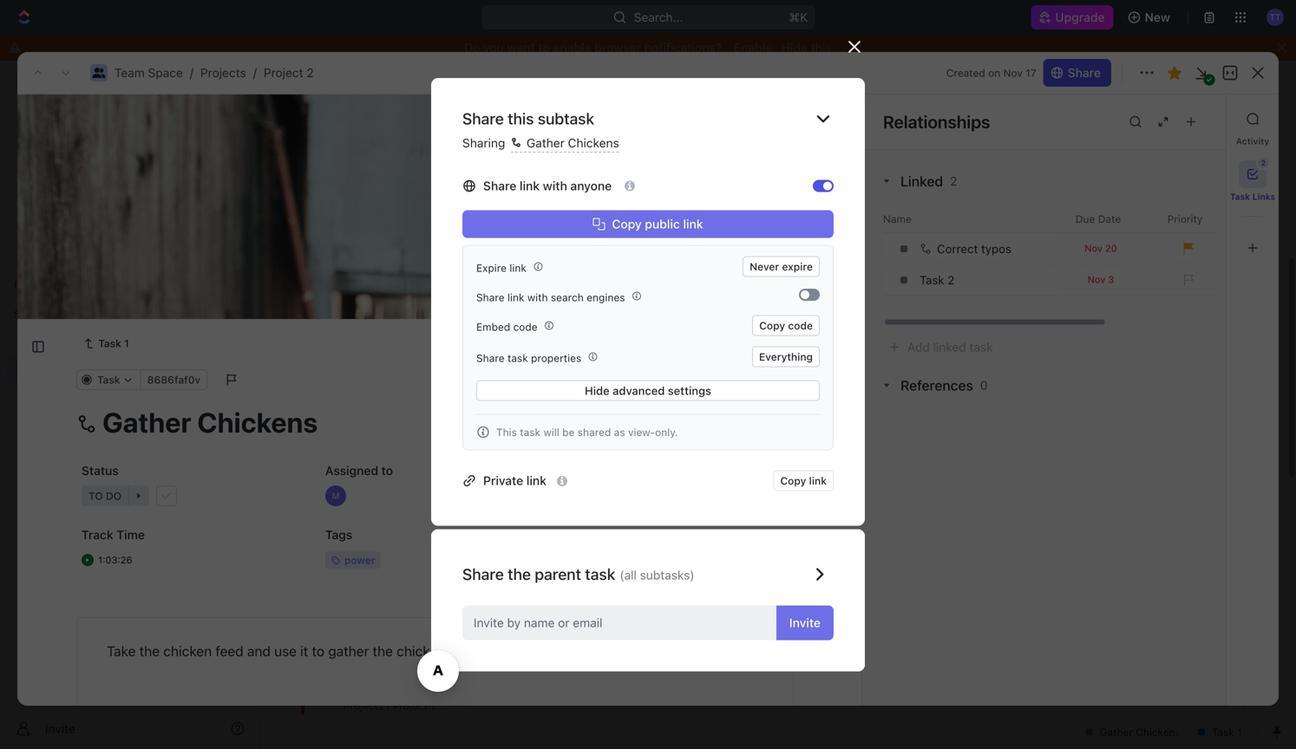 Task type: locate. For each thing, give the bounding box(es) containing it.
task sidebar navigation tab list
[[1230, 105, 1276, 262]]

to left the one
[[456, 644, 468, 660]]

0 vertical spatial with
[[543, 179, 567, 193]]

2 vertical spatial hide
[[585, 385, 610, 398]]

/ right projects
[[253, 66, 257, 80]]

share this subtask
[[463, 109, 595, 128]]

add task button down edit task name text field
[[384, 466, 450, 486]]

2 horizontal spatial hide
[[901, 230, 924, 243]]

the up friends
[[508, 565, 531, 584]]

with for search
[[527, 291, 548, 304]]

expire
[[782, 261, 813, 273]]

1 vertical spatial hide
[[901, 230, 924, 243]]

copy for copy code
[[760, 320, 785, 332]]

will
[[544, 426, 560, 439]]

space down task 1 link in the left of the page
[[76, 364, 111, 378]]

automations
[[1153, 74, 1225, 89]]

add task left activity
[[1171, 138, 1224, 152]]

parent
[[535, 565, 581, 584]]

relationships
[[883, 112, 991, 132], [569, 528, 646, 543]]

Search tasks... text field
[[1080, 223, 1254, 249]]

share down embed
[[476, 352, 505, 364]]

0 horizontal spatial invite
[[45, 722, 75, 736]]

team space inside tree
[[42, 364, 111, 378]]

1 horizontal spatial hide
[[781, 40, 808, 55]]

relationships down created
[[883, 112, 991, 132]]

add task
[[1171, 138, 1224, 152], [509, 352, 555, 364], [392, 469, 443, 483], [472, 518, 518, 530], [392, 635, 443, 649]]

to
[[538, 40, 550, 55], [382, 464, 393, 478], [312, 644, 325, 660], [456, 644, 468, 660]]

this task will be shared as view-only.
[[496, 426, 678, 439]]

with right out
[[465, 604, 490, 618]]

space right project 2 link
[[326, 74, 361, 89]]

correct typos
[[937, 242, 1012, 256]]

space up list link
[[366, 130, 435, 158]]

overview
[[324, 187, 377, 201]]

1 vertical spatial user group image
[[18, 366, 31, 377]]

you
[[483, 40, 504, 55]]

space left projects link
[[148, 66, 183, 80]]

project up 'in'
[[344, 305, 390, 321]]

0 vertical spatial team space
[[292, 74, 361, 89]]

code
[[788, 320, 813, 332], [513, 321, 538, 333]]

relationships up 2 tasks
[[569, 528, 646, 543]]

user group image down spaces
[[18, 366, 31, 377]]

code for embed code
[[513, 321, 538, 333]]

new button
[[1121, 3, 1181, 31]]

this up gather
[[508, 109, 534, 128]]

1 vertical spatial team space
[[301, 130, 440, 158]]

⌘k
[[789, 10, 808, 24]]

task
[[508, 352, 528, 364], [520, 426, 541, 439], [585, 565, 616, 584]]

2 inside button
[[1262, 159, 1266, 167]]

0 vertical spatial copy
[[612, 217, 642, 231]]

link
[[520, 179, 540, 193], [683, 217, 703, 231], [510, 262, 527, 274], [508, 291, 525, 304], [527, 474, 547, 488], [809, 475, 827, 487]]

task
[[1197, 138, 1224, 152], [1230, 192, 1250, 202], [98, 338, 121, 350], [532, 352, 555, 364], [418, 469, 443, 483], [495, 518, 518, 530], [418, 635, 443, 649]]

task sidebar content section
[[862, 95, 1296, 706]]

the right gather
[[373, 644, 393, 660]]

0 horizontal spatial user group image
[[18, 366, 31, 377]]

new
[[1145, 10, 1171, 24]]

1 vertical spatial relationships
[[569, 528, 646, 543]]

to right 'want'
[[538, 40, 550, 55]]

0 vertical spatial hide
[[781, 40, 808, 55]]

0 horizontal spatial project
[[264, 66, 303, 80]]

2 vertical spatial with
[[465, 604, 490, 618]]

add task button down private at the left
[[451, 513, 525, 534]]

2 vertical spatial copy
[[781, 475, 807, 487]]

2 button
[[1239, 158, 1270, 188]]

everything
[[759, 351, 813, 363]]

with for anyone
[[543, 179, 567, 193]]

hide for hide advanced settings
[[585, 385, 610, 398]]

email
[[573, 616, 603, 631]]

status
[[82, 464, 119, 478]]

code up share task properties
[[513, 321, 538, 333]]

link for copy link
[[809, 475, 827, 487]]

0 horizontal spatial code
[[513, 321, 538, 333]]

2 vertical spatial team space
[[42, 364, 111, 378]]

this right the enable
[[811, 40, 832, 55]]

assignees button
[[702, 226, 782, 247]]

references 0
[[901, 377, 988, 394]]

‎task 2
[[920, 273, 955, 287]]

share for share this subtask
[[463, 109, 504, 128]]

code up 'everything' dropdown button
[[788, 320, 813, 332]]

project right projects link
[[264, 66, 303, 80]]

the for chicken
[[139, 644, 160, 660]]

add task button
[[1161, 131, 1234, 159], [488, 348, 562, 368], [384, 466, 450, 486], [451, 513, 525, 534], [384, 631, 450, 652]]

space
[[148, 66, 183, 80], [326, 74, 361, 89], [366, 130, 435, 158], [76, 364, 111, 378]]

team down spaces
[[42, 364, 73, 378]]

user group image
[[276, 77, 287, 86], [18, 366, 31, 377]]

0 horizontal spatial hide
[[585, 385, 610, 398]]

share down expire
[[476, 291, 505, 304]]

add down hanging
[[392, 635, 415, 649]]

add down automations
[[1171, 138, 1194, 152]]

share for share link with anyone
[[483, 179, 517, 193]]

assigned to
[[325, 464, 393, 478]]

0 horizontal spatial this
[[508, 109, 534, 128]]

hide inside button
[[901, 230, 924, 243]]

1 horizontal spatial /
[[253, 66, 257, 80]]

expire link
[[476, 262, 530, 274]]

1 vertical spatial copy
[[760, 320, 785, 332]]

copy
[[612, 217, 642, 231], [760, 320, 785, 332], [781, 475, 807, 487]]

this
[[811, 40, 832, 55], [508, 109, 534, 128]]

engines
[[587, 291, 625, 304]]

user group image inside team space tree
[[18, 366, 31, 377]]

team right projects link
[[292, 74, 323, 89]]

1 / from the left
[[190, 66, 194, 80]]

take the chicken feed and use it to gather the chickens to one spot.
[[107, 644, 531, 660]]

1 horizontal spatial code
[[788, 320, 813, 332]]

task inside tab list
[[1230, 192, 1250, 202]]

with left 'search'
[[527, 291, 548, 304]]

/ left projects link
[[190, 66, 194, 80]]

0 vertical spatial project
[[264, 66, 303, 80]]

task left '('
[[585, 565, 616, 584]]

want
[[507, 40, 535, 55]]

add task down edit task name text field
[[392, 469, 443, 483]]

invite inside sidebar navigation
[[45, 722, 75, 736]]

2
[[307, 66, 314, 80], [1262, 159, 1266, 167], [950, 174, 958, 188], [948, 273, 955, 287], [394, 305, 402, 321], [587, 553, 593, 566]]

correct
[[937, 242, 978, 256]]

add
[[1171, 138, 1194, 152], [509, 352, 529, 364], [392, 469, 415, 483], [472, 518, 492, 530], [392, 635, 415, 649]]

progress
[[378, 352, 435, 364]]

‎task 2 link
[[916, 266, 1054, 295]]

project
[[264, 66, 303, 80], [344, 305, 390, 321]]

calendar
[[462, 187, 514, 201]]

0 horizontal spatial the
[[139, 644, 160, 660]]

0 vertical spatial task
[[508, 352, 528, 364]]

dashboards link
[[7, 199, 252, 226]]

team space link inside tree
[[42, 358, 248, 385]]

share for share link with search engines
[[476, 291, 505, 304]]

hide down ⌘k
[[781, 40, 808, 55]]

and
[[247, 644, 271, 660]]

share link with search engines
[[476, 291, 628, 304]]

created
[[947, 67, 986, 79]]

team
[[115, 66, 145, 80], [292, 74, 323, 89], [301, 130, 360, 158], [42, 364, 73, 378]]

hide down name
[[901, 230, 924, 243]]

2 horizontal spatial the
[[508, 565, 531, 584]]

all
[[624, 568, 637, 583]]

1 vertical spatial with
[[527, 291, 548, 304]]

1 horizontal spatial project
[[344, 305, 390, 321]]

link for private link
[[527, 474, 547, 488]]

hide left advanced
[[585, 385, 610, 398]]

with left anyone
[[543, 179, 567, 193]]

2 vertical spatial task
[[585, 565, 616, 584]]

add task button down hanging
[[384, 631, 450, 652]]

linked 2
[[901, 173, 958, 190]]

sharing
[[463, 136, 509, 150]]

0 vertical spatial relationships
[[883, 112, 991, 132]]

task left will
[[520, 426, 541, 439]]

8686faf0v
[[147, 374, 201, 386]]

link for share link with search engines
[[508, 291, 525, 304]]

share button right 17 in the right of the page
[[1044, 59, 1112, 87]]

1 vertical spatial project
[[344, 305, 390, 321]]

1 vertical spatial task
[[520, 426, 541, 439]]

task for properties
[[508, 352, 528, 364]]

copy public link
[[612, 217, 703, 231]]

settings
[[668, 385, 712, 398]]

1 horizontal spatial relationships
[[883, 112, 991, 132]]

team space
[[292, 74, 361, 89], [301, 130, 440, 158], [42, 364, 111, 378]]

table
[[610, 187, 641, 201]]

be
[[562, 426, 575, 439]]

the right take
[[139, 644, 160, 660]]

add task down hanging
[[392, 635, 443, 649]]

0 horizontal spatial /
[[190, 66, 194, 80]]

1 vertical spatial this
[[508, 109, 534, 128]]

share down sharing
[[483, 179, 517, 193]]

to right it
[[312, 644, 325, 660]]

activity
[[1236, 136, 1270, 146]]

user group image right projects link
[[276, 77, 287, 86]]

feed
[[216, 644, 244, 660]]

name
[[883, 213, 912, 225]]

link for share link with anyone
[[520, 179, 540, 193]]

or
[[558, 616, 570, 631]]

0 vertical spatial this
[[811, 40, 832, 55]]

add down embed code
[[509, 352, 529, 364]]

Edit task name text field
[[76, 406, 794, 439]]

0 vertical spatial 1
[[1237, 75, 1242, 87]]

gather
[[328, 644, 369, 660]]

to right assigned on the bottom of page
[[382, 464, 393, 478]]

1 horizontal spatial this
[[811, 40, 832, 55]]

chicken
[[163, 644, 212, 660]]

share down upgrade
[[1093, 74, 1126, 89]]

0
[[980, 378, 988, 393]]

1 horizontal spatial the
[[373, 644, 393, 660]]

share task properties
[[476, 352, 585, 364]]

hide advanced settings
[[585, 385, 712, 398]]

/
[[190, 66, 194, 80], [253, 66, 257, 80]]

2 / from the left
[[253, 66, 257, 80]]

team space tree
[[7, 328, 252, 474]]

task down embed code
[[508, 352, 528, 364]]

share up sharing
[[463, 109, 504, 128]]

only.
[[655, 426, 678, 439]]

0 horizontal spatial 1
[[124, 338, 129, 350]]

0 vertical spatial user group image
[[276, 77, 287, 86]]

list
[[409, 187, 430, 201]]

0 horizontal spatial relationships
[[569, 528, 646, 543]]

gantt link
[[543, 182, 578, 207]]



Task type: vqa. For each thing, say whether or not it's contained in the screenshot.
Hanging
yes



Task type: describe. For each thing, give the bounding box(es) containing it.
chickens
[[568, 136, 619, 150]]

share the parent task ( all subtasks )
[[463, 565, 695, 584]]

dashboards
[[42, 205, 109, 220]]

8686faf0v button
[[140, 370, 207, 391]]

public
[[645, 217, 680, 231]]

add task button left activity
[[1161, 131, 1234, 159]]

upgrade link
[[1031, 5, 1114, 30]]

share for share button underneath upgrade
[[1093, 74, 1126, 89]]

share button down upgrade
[[1082, 68, 1136, 95]]

copy for copy link
[[781, 475, 807, 487]]

17
[[1026, 67, 1037, 79]]

gather chickens
[[523, 136, 619, 150]]

2 tasks
[[587, 553, 626, 566]]

copy code
[[760, 320, 813, 332]]

code for copy code
[[788, 320, 813, 332]]

user group image
[[92, 68, 105, 78]]

references
[[901, 377, 974, 394]]

share right 17 in the right of the page
[[1068, 66, 1101, 80]]

time
[[117, 528, 145, 543]]

inbox link
[[7, 140, 252, 167]]

team space link for user group image
[[115, 66, 183, 80]]

table link
[[607, 182, 641, 207]]

2 inside linked 2
[[950, 174, 958, 188]]

1 horizontal spatial invite
[[474, 616, 504, 631]]

shared
[[578, 426, 611, 439]]

add task down private at the left
[[472, 518, 518, 530]]

expire
[[476, 262, 507, 274]]

search...
[[634, 10, 683, 24]]

copy link
[[781, 475, 827, 487]]

sidebar navigation
[[0, 61, 259, 750]]

team up overview link
[[301, 130, 360, 158]]

spaces
[[14, 308, 51, 320]]

task for will
[[520, 426, 541, 439]]

assigned
[[325, 464, 378, 478]]

add down private at the left
[[472, 518, 492, 530]]

hanging
[[392, 604, 440, 618]]

docs link
[[7, 169, 252, 197]]

it
[[300, 644, 308, 660]]

hide for hide button
[[901, 230, 924, 243]]

links
[[1253, 192, 1276, 202]]

enable
[[553, 40, 592, 55]]

project 2 link
[[264, 66, 314, 80]]

by
[[507, 616, 521, 631]]

browser
[[595, 40, 641, 55]]

team inside tree
[[42, 364, 73, 378]]

copy for copy public link
[[612, 217, 642, 231]]

private
[[483, 474, 523, 488]]

overview link
[[320, 182, 377, 207]]

this
[[496, 426, 517, 439]]

2 horizontal spatial invite
[[790, 616, 821, 631]]

assignees
[[723, 230, 775, 243]]

1 vertical spatial 1
[[124, 338, 129, 350]]

projects link
[[200, 66, 246, 80]]

share link with anyone
[[483, 179, 615, 193]]

projects
[[200, 66, 246, 80]]

team space link for user group icon within the team space tree
[[42, 358, 248, 385]]

task 1 link
[[76, 333, 136, 354]]

link for expire link
[[510, 262, 527, 274]]

list link
[[406, 182, 430, 207]]

embed
[[476, 321, 510, 333]]

never expire
[[750, 261, 813, 273]]

home link
[[7, 110, 252, 138]]

subtasks
[[640, 568, 690, 583]]

home
[[42, 117, 75, 131]]

chickens
[[397, 644, 452, 660]]

never expire button
[[743, 257, 820, 277]]

add task down embed code
[[509, 352, 555, 364]]

created on nov 17
[[947, 67, 1037, 79]]

private link
[[483, 474, 547, 488]]

search
[[551, 291, 584, 304]]

team right user group image
[[115, 66, 145, 80]]

never
[[750, 261, 779, 273]]

advanced
[[613, 385, 665, 398]]

everything button
[[752, 347, 820, 368]]

friends
[[493, 604, 536, 618]]

share for share task properties
[[476, 352, 505, 364]]

the for parent
[[508, 565, 531, 584]]

upgrade
[[1056, 10, 1105, 24]]

space inside team space tree
[[76, 364, 111, 378]]

track
[[82, 528, 113, 543]]

linked
[[901, 173, 943, 190]]

)
[[690, 568, 695, 583]]

add right assigned on the bottom of page
[[392, 469, 415, 483]]

favorites
[[14, 279, 60, 291]]

share up hanging out with friends
[[463, 565, 504, 584]]

team space / projects / project 2
[[115, 66, 314, 80]]

with for friends
[[465, 604, 490, 618]]

1 horizontal spatial user group image
[[276, 77, 287, 86]]

do you want to enable browser notifications? enable hide this
[[464, 40, 832, 55]]

track time
[[82, 528, 145, 543]]

one
[[472, 644, 496, 660]]

relationships inside the task sidebar content section
[[883, 112, 991, 132]]

in
[[364, 352, 375, 364]]

project 2
[[344, 305, 406, 321]]

nov
[[1004, 67, 1023, 79]]

properties
[[531, 352, 582, 364]]

gather
[[527, 136, 565, 150]]

docs
[[42, 176, 70, 190]]

task links
[[1230, 192, 1276, 202]]

add task button down embed code
[[488, 348, 562, 368]]

use
[[274, 644, 297, 660]]

take
[[107, 644, 136, 660]]

favorites button
[[7, 274, 77, 295]]

enable
[[734, 40, 773, 55]]

‎task
[[920, 273, 945, 287]]

spot.
[[499, 644, 531, 660]]

as
[[614, 426, 625, 439]]

(
[[620, 568, 624, 583]]

task 1
[[98, 338, 129, 350]]

on
[[989, 67, 1001, 79]]

1 horizontal spatial 1
[[1237, 75, 1242, 87]]

hanging out with friends link
[[388, 599, 726, 624]]



